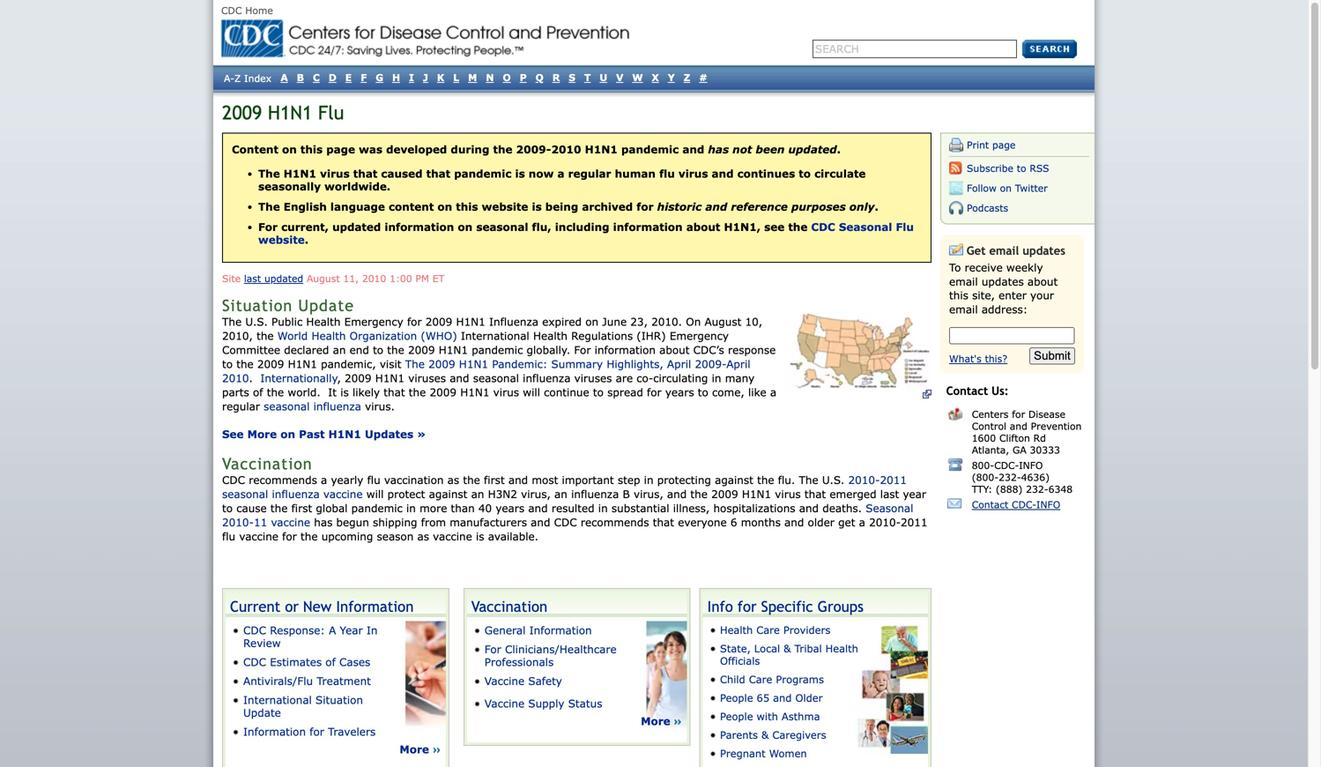 Task type: locate. For each thing, give the bounding box(es) containing it.
a left the year
[[329, 624, 336, 637]]

in
[[367, 624, 378, 637]]

supply
[[529, 697, 565, 710]]

globally.
[[527, 344, 571, 356]]

1 vertical spatial 2010
[[362, 273, 387, 285]]

0 horizontal spatial this
[[301, 143, 323, 156]]

0 horizontal spatial recommends
[[249, 474, 317, 487]]

1 horizontal spatial april
[[727, 358, 751, 370]]

cdc down review
[[243, 656, 266, 668]]

the down committee
[[237, 358, 254, 370]]

x link
[[649, 66, 663, 89]]

vaccination down see
[[222, 455, 313, 473]]

0 vertical spatial more link
[[472, 713, 681, 732]]

is right it at the bottom left
[[341, 386, 349, 399]]

years inside will protect against an h3n2 virus, an influenza b  virus, and the 2009 h1n1 virus that emerged last year to cause the first global  pandemic in more than 40 years and resulted in substantial illness,  hospitalizations and deaths.
[[496, 502, 525, 515]]

updated up 'situation update'
[[265, 273, 304, 285]]

cdc for cdc home
[[221, 4, 242, 16]]

on inside the u.s. public health emergency for 2009 h1n1  influenza expired on june 23, 2010. on august 10, 2010,  the
[[586, 315, 599, 328]]

, 2009 h1n1 viruses and  seasonal influenza viruses are co-circulating in many parts of the world.  it is likely that the 2009 h1n1 virus will  continue to spread for years to come, like a regular
[[222, 372, 777, 413]]

years for and
[[496, 502, 525, 515]]

and left older
[[785, 516, 805, 529]]

x
[[652, 71, 659, 83]]

h1n1 down visit
[[375, 372, 405, 384]]

care up 65
[[749, 673, 773, 686]]

1 horizontal spatial situation
[[316, 694, 363, 706]]

1 vertical spatial of
[[326, 656, 336, 668]]

None image field
[[1023, 40, 1078, 58]]

year
[[903, 488, 927, 501]]

h1n1 up 'hospitalizations'
[[742, 488, 772, 501]]

0 horizontal spatial against
[[429, 488, 468, 501]]

0 vertical spatial first
[[484, 474, 505, 487]]

contact down what's
[[947, 384, 989, 398]]

q link
[[532, 66, 548, 89]]

0 horizontal spatial more
[[247, 428, 277, 441]]

seasonal down pandemic:
[[473, 372, 519, 384]]

2011 up the year
[[881, 474, 907, 487]]

tty:
[[972, 483, 993, 495]]

d link
[[325, 66, 340, 89]]

1 vertical spatial this
[[456, 200, 478, 213]]

z left index
[[235, 72, 241, 84]]

cdc inside "cdc seasonal flu website"
[[812, 220, 836, 233]]

pandemic up human
[[622, 143, 679, 156]]

0 vertical spatial contact
[[947, 384, 989, 398]]

cdc response: a year in review link
[[243, 624, 401, 650]]

for inside centers for disease control and prevention 1600 clifton rd atlanta, ga 30333 800-cdc-info (800-232-4636) tty: (888) 232-6348 contact cdc-info
[[1013, 408, 1026, 420]]

1 vertical spatial against
[[429, 488, 468, 501]]

y link
[[665, 66, 679, 89]]

2009 inside will protect against an h3n2 virus, an influenza b  virus, and the 2009 h1n1 virus that emerged last year to cause the first global  pandemic in more than 40 years and resulted in substantial illness,  hospitalizations and deaths.
[[712, 488, 739, 501]]

2 vertical spatial 2010
[[222, 372, 249, 384]]

2010 inside the 2009 h1n1 pandemic: summary highlights, april  2009-april 2010
[[222, 372, 249, 384]]

1 vertical spatial international
[[243, 694, 312, 706]]

providers
[[784, 624, 831, 636]]

& right local
[[784, 642, 791, 655]]

1 vertical spatial &
[[762, 729, 769, 741]]

regular
[[568, 167, 612, 180], [222, 400, 260, 413]]

what's this?
[[950, 353, 1008, 365]]

the up illness,
[[691, 488, 708, 501]]

officials
[[721, 655, 760, 667]]

to left cause
[[222, 502, 233, 515]]

public
[[272, 315, 303, 328]]

0 vertical spatial cdc-
[[995, 459, 1020, 471]]

0 vertical spatial 2010
[[552, 143, 582, 156]]

international down influenza
[[461, 329, 530, 342]]

1 virus, from the left
[[521, 488, 551, 501]]

influenza inside will protect against an h3n2 virus, an influenza b  virus, and the 2009 h1n1 virus that emerged last year to cause the first global  pandemic in more than 40 years and resulted in substantial illness,  hospitalizations and deaths.
[[572, 488, 619, 501]]

in
[[712, 372, 722, 384], [644, 474, 654, 487], [407, 502, 416, 515], [599, 502, 608, 515]]

people 65 and older link
[[721, 692, 871, 704]]

was
[[359, 143, 383, 156]]

organization
[[350, 329, 417, 342]]

website up "last updated" link at the top of the page
[[258, 233, 305, 246]]

influenza inside , 2009 h1n1 viruses and  seasonal influenza viruses are co-circulating in many parts of the world.  it is likely that the 2009 h1n1 virus will  continue to spread for years to come, like a regular
[[523, 372, 571, 384]]

to left spread
[[593, 386, 604, 399]]

virus.
[[365, 400, 395, 413]]

1 horizontal spatial updated
[[333, 220, 381, 233]]

0 vertical spatial as
[[448, 474, 460, 487]]

0 horizontal spatial regular
[[222, 400, 260, 413]]

highlights,
[[607, 358, 664, 370]]

6
[[731, 516, 738, 529]]

0 vertical spatial updated
[[789, 143, 838, 156]]

0 vertical spatial august
[[307, 273, 340, 285]]

the up 2010,
[[222, 315, 242, 328]]

2 horizontal spatial information
[[530, 624, 592, 637]]

2 horizontal spatial for
[[574, 344, 591, 356]]

for clinicians/healthcare professionals link
[[485, 643, 643, 668]]

2010- inside has begun shipping from manufacturers and cdc recommends that  everyone 6 months and older get a 2010-2011 flu vaccine for the upcoming season  as vaccine is available.
[[870, 516, 901, 529]]

about
[[687, 220, 721, 233], [1028, 275, 1058, 288], [660, 344, 690, 356]]

0 horizontal spatial virus,
[[521, 488, 551, 501]]

that up virus.
[[384, 386, 405, 399]]

0 horizontal spatial a
[[281, 71, 288, 83]]

against up 'hospitalizations'
[[715, 474, 754, 487]]

1 horizontal spatial this
[[456, 200, 478, 213]]

1 vertical spatial contact
[[972, 499, 1009, 510]]

against
[[715, 474, 754, 487], [429, 488, 468, 501]]

1 vertical spatial information
[[530, 624, 592, 637]]

30333
[[1031, 444, 1061, 456]]

the inside the 2009 h1n1 pandemic: summary highlights, april  2009-april 2010
[[405, 358, 425, 370]]

None button
[[1030, 347, 1076, 365]]

0 vertical spatial will
[[523, 386, 541, 399]]

first left global at the left bottom of the page
[[292, 502, 312, 515]]

1 vertical spatial situation
[[316, 694, 363, 706]]

home
[[245, 4, 273, 16]]

see  more on past h1n1 updates » link
[[222, 428, 426, 441]]

1 horizontal spatial recommends
[[581, 516, 650, 529]]

2 vertical spatial updated
[[265, 273, 304, 285]]

from
[[421, 516, 446, 529]]

cdc left home
[[221, 4, 242, 16]]

is down manufacturers
[[476, 530, 485, 543]]

1 vertical spatial flu
[[367, 474, 381, 487]]

0 vertical spatial has
[[708, 143, 729, 156]]

None text field
[[813, 40, 1018, 58], [950, 327, 1076, 344], [813, 40, 1018, 58], [950, 327, 1076, 344]]

external web site icon image
[[923, 390, 932, 399]]

information inside cdc response: a year in review cdc estimates of cases antivirals/flu treatment international situation update information for travelers more
[[243, 725, 306, 738]]

1 vertical spatial for
[[574, 344, 591, 356]]

10,
[[746, 315, 763, 328]]

about up the your
[[1028, 275, 1058, 288]]

1 horizontal spatial virus,
[[634, 488, 664, 501]]

for down human
[[637, 200, 654, 213]]

g link
[[372, 66, 387, 89]]

that down developed at the top
[[426, 167, 451, 180]]

cdc- down (888)
[[1012, 499, 1037, 510]]

virus up language in the top of the page
[[320, 167, 350, 180]]

0 vertical spatial international
[[461, 329, 530, 342]]

and inside centers for disease control and prevention 1600 clifton rd atlanta, ga 30333 800-cdc-info (800-232-4636) tty: (888) 232-6348 contact cdc-info
[[1010, 420, 1028, 432]]

0 horizontal spatial will
[[367, 488, 384, 501]]

0 vertical spatial seasonal
[[839, 220, 893, 233]]

h
[[392, 71, 400, 83]]

last left the year
[[881, 488, 900, 501]]

virus down the 2009 h1n1 pandemic: summary highlights, april  2009-april 2010 "link"
[[494, 386, 519, 399]]

this up seasonally
[[301, 143, 323, 156]]

email up the 'receive'
[[990, 244, 1020, 258]]

0 vertical spatial vaccination
[[222, 455, 313, 473]]

2 vaccine from the top
[[485, 697, 525, 710]]

seasonally
[[258, 180, 321, 193]]

0 horizontal spatial emergency
[[344, 315, 404, 328]]

a right like
[[771, 386, 777, 399]]

0 horizontal spatial viruses
[[409, 372, 446, 384]]

and left not
[[683, 143, 705, 156]]

info down 6348
[[1037, 499, 1061, 510]]

vaccination link
[[472, 598, 548, 615]]

a inside the h1n1 virus that caused that pandemic is now a regular human flu virus and continues to circulate seasonally worldwide. the english language content on this website is being archived for historic and reference purposes only .
[[558, 167, 565, 180]]

recommends up cause
[[249, 474, 317, 487]]

1 horizontal spatial website
[[482, 200, 529, 213]]

flu inside "cdc seasonal flu website"
[[896, 220, 914, 233]]

the right visit
[[405, 358, 425, 370]]

u.s. up 2010,
[[245, 315, 268, 328]]

the h1n1 virus that caused that pandemic is now a regular human flu virus and continues to circulate seasonally worldwide. the english language content on this website is being archived for historic and reference purposes only .
[[258, 167, 879, 213]]

updated for for current, updated information on seasonal flu, including information about h1n1, see the
[[333, 220, 381, 233]]

to left rss
[[1017, 162, 1027, 174]]

ga
[[1013, 444, 1027, 456]]

more
[[247, 428, 277, 441], [641, 715, 671, 728], [400, 743, 429, 756]]

1 horizontal spatial more link
[[472, 713, 681, 732]]

for inside has begun shipping from manufacturers and cdc recommends that  everyone 6 months and older get a 2010-2011 flu vaccine for the upcoming season  as vaccine is available.
[[282, 530, 297, 543]]

flu inside has begun shipping from manufacturers and cdc recommends that  everyone 6 months and older get a 2010-2011 flu vaccine for the upcoming season  as vaccine is available.
[[222, 530, 236, 543]]

2009 inside the u.s. public health emergency for 2009 h1n1  influenza expired on june 23, 2010. on august 10, 2010,  the
[[426, 315, 453, 328]]

seasonal inside , 2009 h1n1 viruses and  seasonal influenza viruses are co-circulating in many parts of the world.  it is likely that the 2009 h1n1 virus will  continue to spread for years to come, like a regular
[[473, 372, 519, 384]]

about inside get email updates to receive weekly email updates about this site, enter your email address:
[[1028, 275, 1058, 288]]

about down the (ihr)
[[660, 344, 690, 356]]

and inside health care providers state, local & tribal health officials child care programs people 65 and older people with asthma parents & caregivers pregnant women
[[774, 692, 792, 704]]

2011 inside has begun shipping from manufacturers and cdc recommends that  everyone 6 months and older get a 2010-2011 flu vaccine for the upcoming season  as vaccine is available.
[[901, 516, 928, 529]]

april up circulating
[[668, 358, 692, 370]]

email down site, on the top
[[950, 303, 979, 316]]

for left current,
[[258, 220, 278, 233]]

2 people from the top
[[721, 710, 754, 723]]

seasonal
[[839, 220, 893, 233], [866, 502, 914, 515]]

1 vertical spatial more link
[[230, 741, 440, 760]]

the left the flu.
[[758, 474, 775, 487]]

a left b link
[[281, 71, 288, 83]]

1 vaccine from the top
[[485, 675, 525, 687]]

vaccine left supply
[[485, 697, 525, 710]]

emerged
[[830, 488, 877, 501]]

2009-
[[516, 143, 552, 156], [695, 358, 727, 370]]

about down the historic
[[687, 220, 721, 233]]

0 vertical spatial for
[[258, 220, 278, 233]]

the inside the u.s. public health emergency for 2009 h1n1  influenza expired on june 23, 2010. on august 10, 2010,  the
[[222, 315, 242, 328]]

2010- down cause
[[222, 516, 254, 529]]

1 vertical spatial last
[[881, 488, 900, 501]]

past
[[299, 428, 325, 441]]

years for to
[[666, 386, 695, 399]]

of right the parts
[[253, 386, 263, 399]]

being
[[546, 200, 579, 213]]

2011 inside 2010-2011 seasonal influenza vaccine
[[881, 474, 907, 487]]

&
[[784, 642, 791, 655], [762, 729, 769, 741]]

august right 'on'
[[705, 315, 742, 328]]

international down antivirals/flu
[[243, 694, 312, 706]]

1 vertical spatial will
[[367, 488, 384, 501]]

get email updates to receive weekly email updates about this site, enter your email address:
[[950, 244, 1066, 316]]

2009 inside the 2009 h1n1 pandemic: summary highlights, april  2009-april 2010
[[429, 358, 456, 370]]

influenza down the important
[[572, 488, 619, 501]]

recommends
[[249, 474, 317, 487], [581, 516, 650, 529]]

contact
[[947, 384, 989, 398], [972, 499, 1009, 510]]

as
[[448, 474, 460, 487], [418, 530, 429, 543]]

0 vertical spatial against
[[715, 474, 754, 487]]

that inside will protect against an h3n2 virus, an influenza b  virus, and the 2009 h1n1 virus that emerged last year to cause the first global  pandemic in more than 40 years and resulted in substantial illness,  hospitalizations and deaths.
[[805, 488, 826, 501]]

. inside the h1n1 virus that caused that pandemic is now a regular human flu virus and continues to circulate seasonally worldwide. the english language content on this website is being archived for historic and reference purposes only .
[[875, 200, 879, 213]]

state, local & tribal health officials link
[[721, 642, 871, 667]]

6348
[[1049, 483, 1073, 495]]

1 vertical spatial updates
[[982, 275, 1025, 288]]

seasonal 2010-11 vaccine
[[222, 502, 914, 529]]

of
[[253, 386, 263, 399], [326, 656, 336, 668]]

updated for site last updated august 11, 2010 1:00 pm et
[[265, 273, 304, 285]]

0 vertical spatial regular
[[568, 167, 612, 180]]

for inside , 2009 h1n1 viruses and  seasonal influenza viruses are co-circulating in many parts of the world.  it is likely that the 2009 h1n1 virus will  continue to spread for years to come, like a regular
[[647, 386, 662, 399]]

r link
[[549, 66, 564, 89]]

emergency inside the u.s. public health emergency for 2009 h1n1  influenza expired on june 23, 2010. on august 10, 2010,  the
[[344, 315, 404, 328]]

pandemic down the u.s. public health emergency for 2009 h1n1  influenza expired on june 23, 2010. on august 10, 2010,  the at the top of page
[[472, 344, 523, 356]]

to inside will protect against an h3n2 virus, an influenza b  virus, and the 2009 h1n1 virus that emerged last year to cause the first global  pandemic in more than 40 years and resulted in substantial illness,  hospitalizations and deaths.
[[222, 502, 233, 515]]

vaccination
[[222, 455, 313, 473], [472, 598, 548, 615]]

emergency for health
[[344, 315, 404, 328]]

regular inside , 2009 h1n1 viruses and  seasonal influenza viruses are co-circulating in many parts of the world.  it is likely that the 2009 h1n1 virus will  continue to spread for years to come, like a regular
[[222, 400, 260, 413]]

1 horizontal spatial &
[[784, 642, 791, 655]]

and up the h1n1,
[[706, 200, 728, 213]]

update down antivirals/flu
[[243, 706, 281, 719]]

2 horizontal spatial more
[[641, 715, 671, 728]]

1 horizontal spatial of
[[326, 656, 336, 668]]

2010 up the now
[[552, 143, 582, 156]]

2009- inside the 2009 h1n1 pandemic: summary highlights, april  2009-april 2010
[[695, 358, 727, 370]]

cdc down current
[[243, 624, 266, 637]]

website inside the h1n1 virus that caused that pandemic is now a regular human flu virus and continues to circulate seasonally worldwide. the english language content on this website is being archived for historic and reference purposes only .
[[482, 200, 529, 213]]

800-
[[972, 459, 995, 471]]

control
[[972, 420, 1007, 432]]

see
[[765, 220, 785, 233]]

rss
[[1030, 162, 1050, 174]]

& down the with at the bottom right of page
[[762, 729, 769, 741]]

v link
[[613, 66, 627, 89]]

0 vertical spatial recommends
[[249, 474, 317, 487]]

this?
[[986, 353, 1008, 365]]

info for specific groups
[[708, 598, 864, 615]]

that down substantial
[[653, 516, 675, 529]]

for up summary
[[574, 344, 591, 356]]

information down content
[[385, 220, 454, 233]]

1 vertical spatial seasonal
[[866, 502, 914, 515]]

that up older
[[805, 488, 826, 501]]

this
[[301, 143, 323, 156], [456, 200, 478, 213], [950, 289, 969, 302]]

1 vertical spatial 2009-
[[695, 358, 727, 370]]

of inside , 2009 h1n1 viruses and  seasonal influenza viruses are co-circulating in many parts of the world.  it is likely that the 2009 h1n1 virus will  continue to spread for years to come, like a regular
[[253, 386, 263, 399]]

or
[[285, 598, 299, 615]]

people down the child
[[721, 692, 754, 704]]

an up the 40
[[471, 488, 485, 501]]

flu
[[318, 101, 344, 124], [896, 220, 914, 233]]

vaccine inside 'seasonal 2010-11 vaccine'
[[271, 516, 310, 529]]

continues
[[738, 167, 796, 180]]

website up for current, updated information on seasonal flu, including information about h1n1, see the
[[482, 200, 529, 213]]

1 vertical spatial emergency
[[670, 329, 729, 342]]

1 vertical spatial 2011
[[901, 516, 928, 529]]

v
[[617, 71, 624, 83]]

2 horizontal spatial this
[[950, 289, 969, 302]]

asthma
[[782, 710, 821, 723]]

vaccine inside general information for clinicians/healthcare professionals vaccine safety
[[485, 675, 525, 687]]

vaccine inside 2010-2011 seasonal influenza vaccine
[[324, 488, 363, 501]]

0 vertical spatial more
[[247, 428, 277, 441]]

1 vertical spatial vaccine
[[485, 697, 525, 710]]

2010- right get on the bottom of the page
[[870, 516, 901, 529]]

seasonal
[[477, 220, 529, 233], [473, 372, 519, 384], [264, 400, 310, 413], [222, 488, 268, 501]]

flu up current
[[222, 530, 236, 543]]

seasonal inside 2010-2011 seasonal influenza vaccine
[[222, 488, 268, 501]]

and inside , 2009 h1n1 viruses and  seasonal influenza viruses are co-circulating in many parts of the world.  it is likely that the 2009 h1n1 virus will  continue to spread for years to come, like a regular
[[450, 372, 470, 384]]

cdc up cause
[[222, 474, 245, 487]]

update down site last updated august 11, 2010 1:00 pm et
[[298, 296, 354, 315]]

email
[[990, 244, 1020, 258], [950, 275, 979, 288], [950, 303, 979, 316]]

current or new information
[[230, 598, 414, 615]]

1 horizontal spatial last
[[881, 488, 900, 501]]

0 horizontal spatial has
[[314, 516, 333, 529]]

0 vertical spatial 2009-
[[516, 143, 552, 156]]

regular inside the h1n1 virus that caused that pandemic is now a regular human flu virus and continues to circulate seasonally worldwide. the english language content on this website is being archived for historic and reference purposes only .
[[568, 167, 612, 180]]

first up "h3n2"
[[484, 474, 505, 487]]

0 vertical spatial information
[[336, 598, 414, 615]]

information inside general information for clinicians/healthcare professionals vaccine safety
[[530, 624, 592, 637]]

the down global at the left bottom of the page
[[301, 530, 318, 543]]

seasonal inside "cdc seasonal flu website"
[[839, 220, 893, 233]]

1 horizontal spatial august
[[705, 315, 742, 328]]

for down international situation update link in the bottom of the page
[[310, 725, 324, 738]]

0 horizontal spatial update
[[243, 706, 281, 719]]

1 vertical spatial email
[[950, 275, 979, 288]]

1 vertical spatial recommends
[[581, 516, 650, 529]]

against up than
[[429, 488, 468, 501]]

1 vertical spatial first
[[292, 502, 312, 515]]

committee
[[222, 344, 280, 356]]

h1n1 up , 2009 h1n1 viruses and  seasonal influenza viruses are co-circulating in many parts of the world.  it is likely that the 2009 h1n1 virus will  continue to spread for years to come, like a regular
[[459, 358, 489, 370]]

to down organization
[[373, 344, 384, 356]]

health inside the u.s. public health emergency for 2009 h1n1  influenza expired on june 23, 2010. on august 10, 2010,  the
[[306, 315, 341, 328]]

2 vertical spatial this
[[950, 289, 969, 302]]

years down circulating
[[666, 386, 695, 399]]

1 horizontal spatial emergency
[[670, 329, 729, 342]]

this left site, on the top
[[950, 289, 969, 302]]

0 horizontal spatial page
[[327, 143, 355, 156]]

h3n2
[[488, 488, 518, 501]]

updated
[[789, 143, 838, 156], [333, 220, 381, 233], [265, 273, 304, 285]]

people
[[721, 692, 754, 704], [721, 710, 754, 723]]

0 vertical spatial about
[[687, 220, 721, 233]]

flu inside the h1n1 virus that caused that pandemic is now a regular human flu virus and continues to circulate seasonally worldwide. the english language content on this website is being archived for historic and reference purposes only .
[[660, 167, 675, 180]]

0 horizontal spatial international
[[243, 694, 312, 706]]

the up visit
[[387, 344, 405, 356]]

tribal
[[795, 642, 822, 655]]

2010 right 11,
[[362, 273, 387, 285]]

a right the now
[[558, 167, 565, 180]]

more inside cdc response: a year in review cdc estimates of cases antivirals/flu treatment international situation update information for travelers more
[[400, 743, 429, 756]]

2010,
[[222, 329, 253, 342]]

vaccine down the from
[[433, 530, 473, 543]]

cdc  recommends a yearly flu vaccination as the first and most important step in  protecting against the flu. the u.s.
[[222, 474, 849, 487]]

h1n1 up (who)
[[456, 315, 486, 328]]

0 vertical spatial info
[[1020, 459, 1044, 471]]

1 horizontal spatial first
[[484, 474, 505, 487]]

cdc down purposes
[[812, 220, 836, 233]]

this right content
[[456, 200, 478, 213]]

virus inside , 2009 h1n1 viruses and  seasonal influenza viruses are co-circulating in many parts of the world.  it is likely that the 2009 h1n1 virus will  continue to spread for years to come, like a regular
[[494, 386, 519, 399]]

flu right yearly
[[367, 474, 381, 487]]

treatment
[[317, 675, 371, 687]]

1 vertical spatial a
[[329, 624, 336, 637]]

1 vertical spatial cdc-
[[1012, 499, 1037, 510]]

u.s. inside the u.s. public health emergency for 2009 h1n1  influenza expired on june 23, 2010. on august 10, 2010,  the
[[245, 315, 268, 328]]

first inside will protect against an h3n2 virus, an influenza b  virus, and the 2009 h1n1 virus that emerged last year to cause the first global  pandemic in more than 40 years and resulted in substantial illness,  hospitalizations and deaths.
[[292, 502, 312, 515]]

1 horizontal spatial b
[[623, 488, 630, 501]]

recommends down substantial
[[581, 516, 650, 529]]

w link
[[629, 66, 647, 89]]

vaccine down yearly
[[324, 488, 363, 501]]

international inside international health regulations (ihr) emergency committee declared an  end to the 2009 h1n1 pandemic globally. for information about cdc's response to the  2009 h1n1 pandemic, visit
[[461, 329, 530, 342]]

cdc for cdc  recommends a yearly flu vaccination as the first and most important step in  protecting against the flu. the u.s.
[[222, 474, 245, 487]]

what's this? link
[[950, 353, 1008, 365]]

situation inside cdc response: a year in review cdc estimates of cases antivirals/flu treatment international situation update information for travelers more
[[316, 694, 363, 706]]

1 horizontal spatial international
[[461, 329, 530, 342]]

0 vertical spatial this
[[301, 143, 323, 156]]

0 horizontal spatial flu
[[318, 101, 344, 124]]

for down co-
[[647, 386, 662, 399]]

viruses
[[409, 372, 446, 384], [575, 372, 612, 384]]

0 horizontal spatial &
[[762, 729, 769, 741]]

for inside the h1n1 virus that caused that pandemic is now a regular human flu virus and continues to circulate seasonally worldwide. the english language content on this website is being archived for historic and reference purposes only .
[[637, 200, 654, 213]]

will left protect
[[367, 488, 384, 501]]

0 horizontal spatial website
[[258, 233, 305, 246]]

this inside the h1n1 virus that caused that pandemic is now a regular human flu virus and continues to circulate seasonally worldwide. the english language content on this website is being archived for historic and reference purposes only .
[[456, 200, 478, 213]]

cdc for cdc response: a year in review cdc estimates of cases antivirals/flu treatment international situation update information for travelers more
[[243, 624, 266, 637]]

1 horizontal spatial u.s.
[[823, 474, 845, 487]]

p
[[520, 71, 527, 83]]

child
[[721, 673, 746, 686]]



Task type: vqa. For each thing, say whether or not it's contained in the screenshot.
hurt
no



Task type: describe. For each thing, give the bounding box(es) containing it.
vaccine down 11
[[239, 530, 279, 543]]

more link for vaccination
[[472, 713, 681, 732]]

1 horizontal spatial information
[[336, 598, 414, 615]]

0 horizontal spatial for
[[258, 220, 278, 233]]

m
[[468, 71, 477, 83]]

is inside has begun shipping from manufacturers and cdc recommends that  everyone 6 months and older get a 2010-2011 flu vaccine for the upcoming season  as vaccine is available.
[[476, 530, 485, 543]]

us:
[[992, 384, 1009, 398]]

in inside , 2009 h1n1 viruses and  seasonal influenza viruses are co-circulating in many parts of the world.  it is likely that the 2009 h1n1 virus will  continue to spread for years to come, like a regular
[[712, 372, 722, 384]]

0 vertical spatial a
[[281, 71, 288, 83]]

cdc inside has begun shipping from manufacturers and cdc recommends that  everyone 6 months and older get a 2010-2011 flu vaccine for the upcoming season  as vaccine is available.
[[554, 516, 577, 529]]

to left the come,
[[698, 386, 709, 399]]

1 horizontal spatial against
[[715, 474, 754, 487]]

women
[[770, 747, 808, 760]]

virus up the historic
[[679, 167, 709, 180]]

response:
[[270, 624, 325, 637]]

0 horizontal spatial vaccination
[[222, 455, 313, 473]]

2010 for page
[[552, 143, 582, 156]]

. up circulate
[[838, 143, 841, 156]]

hospitalizations
[[714, 502, 796, 515]]

upcoming
[[322, 530, 373, 543]]

international inside cdc response: a year in review cdc estimates of cases antivirals/flu treatment international situation update information for travelers more
[[243, 694, 312, 706]]

contact inside centers for disease control and prevention 1600 clifton rd atlanta, ga 30333 800-cdc-info (800-232-4636) tty: (888) 232-6348 contact cdc-info
[[972, 499, 1009, 510]]

and down cdc  recommends a yearly flu vaccination as the first and most important step in  protecting against the flu. the u.s.
[[529, 502, 548, 515]]

u
[[600, 71, 608, 83]]

is inside , 2009 h1n1 viruses and  seasonal influenza viruses are co-circulating in many parts of the world.  it is likely that the 2009 h1n1 virus will  continue to spread for years to come, like a regular
[[341, 386, 349, 399]]

to inside subscribe to rss follow on twitter podcasts
[[1017, 162, 1027, 174]]

more link for current or new information
[[230, 741, 440, 760]]

1 horizontal spatial 2010
[[362, 273, 387, 285]]

the inside the u.s. public health emergency for 2009 h1n1  influenza expired on june 23, 2010. on august 10, 2010,  the
[[257, 329, 274, 342]]

1 vertical spatial more
[[641, 715, 671, 728]]

this inside get email updates to receive weekly email updates about this site, enter your email address:
[[950, 289, 969, 302]]

seasonal influenza link
[[264, 400, 361, 413]]

for inside general information for clinicians/healthcare professionals vaccine safety
[[485, 643, 502, 656]]

antivirals/flu
[[243, 675, 313, 687]]

1 people from the top
[[721, 692, 754, 704]]

the right cause
[[271, 502, 288, 515]]

emergency for (ihr)
[[670, 329, 729, 342]]

as inside has begun shipping from manufacturers and cdc recommends that  everyone 6 months and older get a 2010-2011 flu vaccine for the upcoming season  as vaccine is available.
[[418, 530, 429, 543]]

the right the flu.
[[799, 474, 819, 487]]

for inside international health regulations (ihr) emergency committee declared an  end to the 2009 h1n1 pandemic globally. for information about cdc's response to the  2009 h1n1 pandemic, visit
[[574, 344, 591, 356]]

h1n1 inside the u.s. public health emergency for 2009 h1n1  influenza expired on june 23, 2010. on august 10, 2010,  the
[[456, 315, 486, 328]]

on inside subscribe to rss follow on twitter podcasts
[[1001, 182, 1012, 194]]

clinicians/healthcare
[[505, 643, 617, 656]]

the down seasonally
[[258, 200, 280, 213]]

health inside international health regulations (ihr) emergency committee declared an  end to the 2009 h1n1 pandemic globally. for information about cdc's response to the  2009 h1n1 pandemic, visit
[[533, 329, 568, 342]]

1 vertical spatial info
[[1037, 499, 1061, 510]]

response
[[728, 344, 776, 356]]

. up the parts
[[249, 372, 253, 384]]

flu for 2009 h1n1 flu
[[318, 101, 344, 124]]

for right info
[[738, 598, 757, 615]]

a b c d e f g h i j k l m n o p q r s t u v w x y z #
[[281, 71, 708, 83]]

will protect against an h3n2 virus, an influenza b  virus, and the 2009 h1n1 virus that emerged last year to cause the first global  pandemic in more than 40 years and resulted in substantial illness,  hospitalizations and deaths.
[[222, 488, 927, 515]]

h1n1 inside the h1n1 virus that caused that pandemic is now a regular human flu virus and continues to circulate seasonally worldwide. the english language content on this website is being archived for historic and reference purposes only .
[[284, 167, 317, 180]]

40
[[479, 502, 492, 515]]

seasonal left flu,
[[477, 220, 529, 233]]

h1n1 up human
[[585, 143, 618, 156]]

0 vertical spatial situation
[[222, 296, 293, 315]]

in right step
[[644, 474, 654, 487]]

prevention
[[1032, 420, 1082, 432]]

1 horizontal spatial 232-
[[1027, 483, 1049, 495]]

see
[[222, 428, 244, 441]]

0 horizontal spatial b
[[297, 71, 304, 83]]

subscribe to rss link
[[950, 160, 1090, 177]]

pandemic inside the h1n1 virus that caused that pandemic is now a regular human flu virus and continues to circulate seasonally worldwide. the english language content on this website is being archived for historic and reference purposes only .
[[454, 167, 512, 180]]

summary
[[552, 358, 603, 370]]

h1n1 up internationally
[[288, 358, 317, 370]]

pandemic inside international health regulations (ihr) emergency committee declared an  end to the 2009 h1n1 pandemic globally. for information about cdc's response to the  2009 h1n1 pandemic, visit
[[472, 344, 523, 356]]

h1n1 down a link
[[268, 101, 313, 124]]

english
[[284, 200, 327, 213]]

2010 for pandemic:
[[222, 372, 249, 384]]

the u.s. public health emergency for 2009 h1n1  influenza expired on june 23, 2010. on august 10, 2010,  the
[[222, 315, 763, 342]]

developed
[[386, 143, 447, 156]]

2 virus, from the left
[[634, 488, 664, 501]]

circulate
[[815, 167, 866, 180]]

for current, updated information on seasonal flu, including information about h1n1, see the
[[258, 220, 812, 233]]

(800-
[[972, 471, 999, 483]]

will inside , 2009 h1n1 viruses and  seasonal influenza viruses are co-circulating in many parts of the world.  it is likely that the 2009 h1n1 virus will  continue to spread for years to come, like a regular
[[523, 386, 541, 399]]

flu.
[[779, 474, 796, 487]]

map of flu activity in the u.s. image
[[778, 311, 932, 390]]

situation update
[[222, 296, 354, 315]]

general information for clinicians/healthcare professionals vaccine safety
[[485, 624, 617, 687]]

0 horizontal spatial 2009-
[[516, 143, 552, 156]]

2 april from the left
[[727, 358, 751, 370]]

(888)
[[996, 483, 1023, 495]]

and down protecting
[[668, 488, 687, 501]]

worldwide.
[[325, 180, 391, 193]]

0 vertical spatial care
[[757, 624, 780, 636]]

1 horizontal spatial an
[[471, 488, 485, 501]]

many
[[726, 372, 755, 384]]

information down the historic
[[613, 220, 683, 233]]

cdc for cdc seasonal flu website
[[812, 220, 836, 233]]

flu for cdc seasonal flu website
[[896, 220, 914, 233]]

international situation update link
[[243, 694, 401, 719]]

to down committee
[[222, 358, 233, 370]]

regulations
[[572, 329, 633, 342]]

during
[[451, 143, 490, 156]]

general
[[485, 624, 526, 637]]

info
[[708, 598, 734, 615]]

m link
[[465, 66, 481, 89]]

the for the 2009 h1n1 pandemic: summary highlights, april  2009-april 2010
[[405, 358, 425, 370]]

atlanta,
[[972, 444, 1010, 456]]

last inside will protect against an h3n2 virus, an influenza b  virus, and the 2009 h1n1 virus that emerged last year to cause the first global  pandemic in more than 40 years and resulted in substantial illness,  hospitalizations and deaths.
[[881, 488, 900, 501]]

cause
[[237, 502, 267, 515]]

of inside cdc response: a year in review cdc estimates of cases antivirals/flu treatment international situation update information for travelers more
[[326, 656, 336, 668]]

a inside cdc response: a year in review cdc estimates of cases antivirals/flu treatment international situation update information for travelers more
[[329, 624, 336, 637]]

that down was at the top left of the page
[[353, 167, 378, 180]]

status
[[569, 697, 603, 710]]

recommends inside has begun shipping from manufacturers and cdc recommends that  everyone 6 months and older get a 2010-2011 flu vaccine for the upcoming season  as vaccine is available.
[[581, 516, 650, 529]]

in down protect
[[407, 502, 416, 515]]

and up "h3n2"
[[509, 474, 528, 487]]

a-z index
[[224, 72, 272, 84]]

seasonal inside 'seasonal 2010-11 vaccine'
[[866, 502, 914, 515]]

influenza inside 2010-2011 seasonal influenza vaccine
[[272, 488, 320, 501]]

august inside the u.s. public health emergency for 2009 h1n1  influenza expired on june 23, 2010. on august 10, 2010,  the
[[705, 315, 742, 328]]

against inside will protect against an h3n2 virus, an influenza b  virus, and the 2009 h1n1 virus that emerged last year to cause the first global  pandemic in more than 40 years and resulted in substantial illness,  hospitalizations and deaths.
[[429, 488, 468, 501]]

that inside has begun shipping from manufacturers and cdc recommends that  everyone 6 months and older get a 2010-2011 flu vaccine for the upcoming season  as vaccine is available.
[[653, 516, 675, 529]]

declared
[[284, 344, 329, 356]]

1 horizontal spatial update
[[298, 296, 354, 315]]

and up available.
[[531, 516, 551, 529]]

circulating
[[654, 372, 709, 384]]

the for the h1n1 virus that caused that pandemic is now a regular human flu virus and continues to circulate seasonally worldwide. the english language content on this website is being archived for historic and reference purposes only .
[[258, 167, 280, 180]]

is left the now
[[515, 167, 525, 180]]

y
[[668, 71, 675, 83]]

content on this page was developed during the 2009-2010 h1n1 pandemic and has not been updated .
[[232, 143, 841, 156]]

0 horizontal spatial z
[[235, 72, 241, 84]]

1 vertical spatial care
[[749, 673, 773, 686]]

new
[[303, 598, 332, 615]]

the up than
[[463, 474, 480, 487]]

the down . internationally
[[267, 386, 284, 399]]

h1n1 inside will protect against an h3n2 virus, an influenza b  virus, and the 2009 h1n1 virus that emerged last year to cause the first global  pandemic in more than 40 years and resulted in substantial illness,  hospitalizations and deaths.
[[742, 488, 772, 501]]

to inside the h1n1 virus that caused that pandemic is now a regular human flu virus and continues to circulate seasonally worldwide. the english language content on this website is being archived for historic and reference purposes only .
[[799, 167, 811, 180]]

pandemic inside will protect against an h3n2 virus, an influenza b  virus, and the 2009 h1n1 virus that emerged last year to cause the first global  pandemic in more than 40 years and resulted in substantial illness,  hospitalizations and deaths.
[[352, 502, 403, 515]]

#
[[700, 71, 708, 83]]

2010- inside 'seasonal 2010-11 vaccine'
[[222, 516, 254, 529]]

cdc home
[[221, 4, 273, 16]]

2 horizontal spatial an
[[555, 488, 568, 501]]

1:00
[[390, 273, 412, 285]]

weekly
[[1007, 261, 1044, 274]]

come,
[[713, 386, 745, 399]]

child care programs link
[[721, 673, 871, 686]]

2010-2011 seasonal influenza vaccine
[[222, 474, 907, 501]]

most
[[532, 474, 559, 487]]

and down not
[[712, 167, 734, 180]]

about inside international health regulations (ihr) emergency committee declared an  end to the 2009 h1n1 pandemic globally. for information about cdc's response to the  2009 h1n1 pandemic, visit
[[660, 344, 690, 356]]

2009 h1n1 flu link
[[222, 101, 344, 124]]

podcasts link
[[950, 199, 1090, 217]]

i
[[409, 71, 414, 83]]

website inside "cdc seasonal flu website"
[[258, 233, 305, 246]]

1 viruses from the left
[[409, 372, 446, 384]]

will inside will protect against an h3n2 virus, an influenza b  virus, and the 2009 h1n1 virus that emerged last year to cause the first global  pandemic in more than 40 years and resulted in substantial illness,  hospitalizations and deaths.
[[367, 488, 384, 501]]

print page link
[[950, 136, 1090, 153]]

seasonal down . internationally
[[264, 400, 310, 413]]

1 horizontal spatial page
[[993, 139, 1016, 151]]

b inside will protect against an h3n2 virus, an influenza b  virus, and the 2009 h1n1 virus that emerged last year to cause the first global  pandemic in more than 40 years and resulted in substantial illness,  hospitalizations and deaths.
[[623, 488, 630, 501]]

important
[[562, 474, 614, 487]]

h1n1 down (who)
[[439, 344, 468, 356]]

with
[[757, 710, 779, 723]]

deaths.
[[823, 502, 863, 515]]

. down english
[[305, 233, 309, 246]]

clifton
[[1000, 432, 1031, 444]]

on inside the h1n1 virus that caused that pandemic is now a regular human flu virus and continues to circulate seasonally worldwide. the english language content on this website is being archived for historic and reference purposes only .
[[438, 200, 453, 213]]

0 vertical spatial updates
[[1023, 244, 1066, 258]]

h1n1 down the 2009 h1n1 pandemic: summary highlights, april  2009-april 2010
[[461, 386, 490, 399]]

resulted
[[552, 502, 595, 515]]

a left yearly
[[321, 474, 327, 487]]

the for the u.s. public health emergency for 2009 h1n1  influenza expired on june 23, 2010. on august 10, 2010,  the
[[222, 315, 242, 328]]

a inside , 2009 h1n1 viruses and  seasonal influenza viruses are co-circulating in many parts of the world.  it is likely that the 2009 h1n1 virus will  continue to spread for years to come, like a regular
[[771, 386, 777, 399]]

2 viruses from the left
[[575, 372, 612, 384]]

for inside cdc response: a year in review cdc estimates of cases antivirals/flu treatment international situation update information for travelers more
[[310, 725, 324, 738]]

update inside cdc response: a year in review cdc estimates of cases antivirals/flu treatment international situation update information for travelers more
[[243, 706, 281, 719]]

available.
[[488, 530, 539, 543]]

1 horizontal spatial z
[[684, 71, 691, 83]]

print page
[[967, 139, 1016, 151]]

1 horizontal spatial has
[[708, 143, 729, 156]]

is up for current, updated information on seasonal flu, including information about h1n1, see the
[[532, 200, 542, 213]]

the inside has begun shipping from manufacturers and cdc recommends that  everyone 6 months and older get a 2010-2011 flu vaccine for the upcoming season  as vaccine is available.
[[301, 530, 318, 543]]

world
[[278, 329, 308, 342]]

what's
[[950, 353, 982, 365]]

1 horizontal spatial vaccination
[[472, 598, 548, 615]]

h1n1 inside the 2009 h1n1 pandemic: summary highlights, april  2009-april 2010
[[459, 358, 489, 370]]

receive
[[965, 261, 1003, 274]]

h1n1 down seasonal influenza virus.
[[329, 428, 361, 441]]

0 horizontal spatial last
[[244, 273, 261, 285]]

a-
[[224, 72, 235, 84]]

0 vertical spatial &
[[784, 642, 791, 655]]

a inside has begun shipping from manufacturers and cdc recommends that  everyone 6 months and older get a 2010-2011 flu vaccine for the upcoming season  as vaccine is available.
[[860, 516, 866, 529]]

vaccination
[[384, 474, 444, 487]]

for inside the u.s. public health emergency for 2009 h1n1  influenza expired on june 23, 2010. on august 10, 2010,  the
[[407, 315, 422, 328]]

t link
[[581, 66, 595, 89]]

flu,
[[532, 220, 552, 233]]

cdc response: a year in review cdc estimates of cases antivirals/flu treatment international situation update information for travelers more
[[243, 624, 429, 756]]

has inside has begun shipping from manufacturers and cdc recommends that  everyone 6 months and older get a 2010-2011 flu vaccine for the upcoming season  as vaccine is available.
[[314, 516, 333, 529]]

visit
[[380, 358, 402, 370]]

u link
[[596, 66, 611, 89]]

influenza down it at the bottom left
[[314, 400, 361, 413]]

state,
[[721, 642, 751, 655]]

than
[[451, 502, 475, 515]]

the right during
[[493, 143, 513, 156]]

programs
[[776, 673, 825, 686]]

s
[[569, 71, 576, 83]]

step
[[618, 474, 641, 487]]

twitter
[[1016, 182, 1048, 194]]

l link
[[450, 66, 463, 89]]

in right the resulted
[[599, 502, 608, 515]]

and up older
[[800, 502, 819, 515]]

,
[[338, 372, 341, 384]]

see  more on past h1n1 updates »
[[222, 428, 426, 441]]

the up '»'
[[409, 386, 426, 399]]

2010- inside 2010-2011 seasonal influenza vaccine
[[849, 474, 881, 487]]

2 vertical spatial email
[[950, 303, 979, 316]]

virus inside will protect against an h3n2 virus, an influenza b  virus, and the 2009 h1n1 virus that emerged last year to cause the first global  pandemic in more than 40 years and resulted in substantial illness,  hospitalizations and deaths.
[[775, 488, 801, 501]]

0 horizontal spatial 232-
[[999, 471, 1022, 483]]

1600
[[972, 432, 997, 444]]

1 april from the left
[[668, 358, 692, 370]]

0 horizontal spatial august
[[307, 273, 340, 285]]

that inside , 2009 h1n1 viruses and  seasonal influenza viruses are co-circulating in many parts of the world.  it is likely that the 2009 h1n1 virus will  continue to spread for years to come, like a regular
[[384, 386, 405, 399]]

z link
[[681, 66, 694, 89]]

review
[[243, 637, 281, 650]]

information inside international health regulations (ihr) emergency committee declared an  end to the 2009 h1n1 pandemic globally. for information about cdc's response to the  2009 h1n1 pandemic, visit
[[595, 344, 656, 356]]

the right see
[[789, 220, 808, 233]]

1 vertical spatial u.s.
[[823, 474, 845, 487]]

including
[[555, 220, 610, 233]]

an inside international health regulations (ihr) emergency committee declared an  end to the 2009 h1n1 pandemic globally. for information about cdc's response to the  2009 h1n1 pandemic, visit
[[333, 344, 346, 356]]

0 vertical spatial email
[[990, 244, 1020, 258]]



